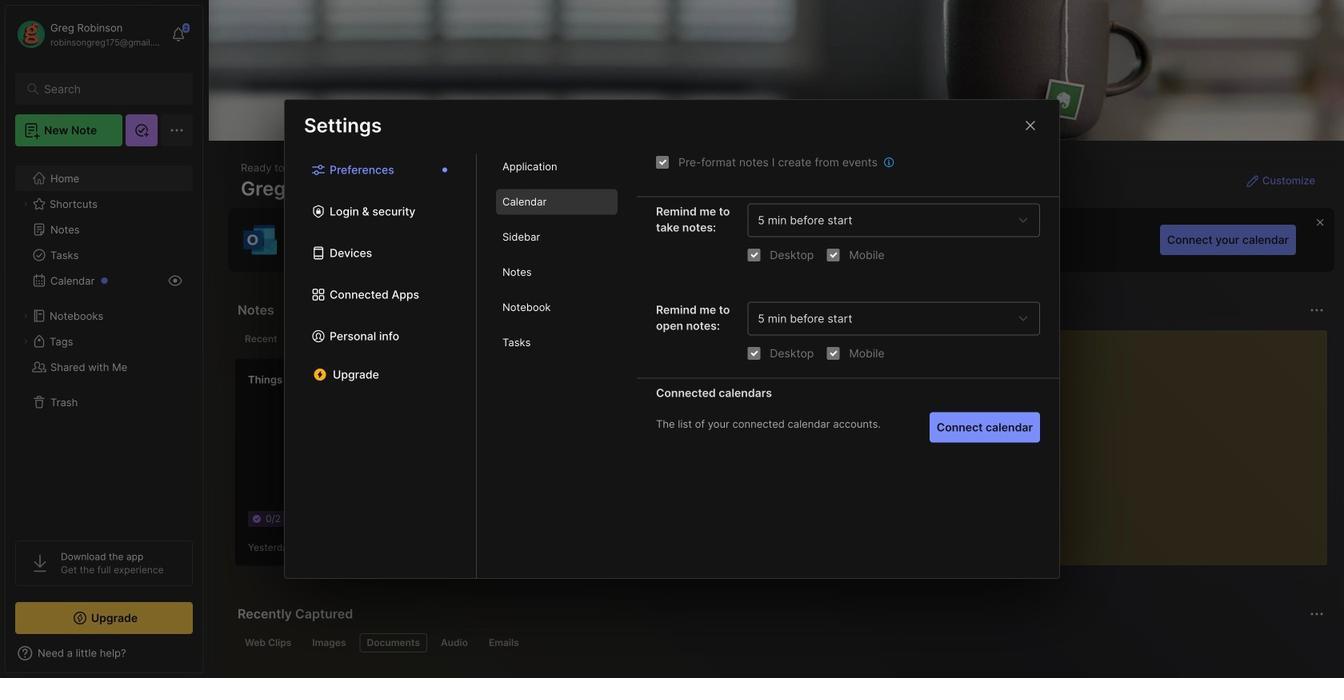 Task type: describe. For each thing, give the bounding box(es) containing it.
close image
[[1021, 116, 1040, 135]]

expand tags image
[[21, 337, 30, 347]]

Remind me to open notes: text field
[[758, 312, 1012, 326]]

Remind me to take notes: field
[[748, 204, 1040, 237]]

expand notebooks image
[[21, 311, 30, 321]]



Task type: vqa. For each thing, say whether or not it's contained in the screenshot.
the bottom Get
no



Task type: locate. For each thing, give the bounding box(es) containing it.
Remind me to open notes: field
[[748, 302, 1040, 336]]

Remind me to take notes: text field
[[758, 214, 1012, 227]]

row group
[[235, 359, 1345, 576]]

tree
[[6, 156, 202, 527]]

None search field
[[44, 79, 172, 98]]

None checkbox
[[748, 249, 761, 262]]

None checkbox
[[656, 156, 669, 169], [827, 249, 840, 262], [748, 347, 761, 360], [827, 347, 840, 360], [656, 156, 669, 169], [827, 249, 840, 262], [748, 347, 761, 360], [827, 347, 840, 360]]

Start writing… text field
[[990, 331, 1327, 553]]

tab
[[496, 154, 618, 180], [496, 189, 618, 215], [496, 224, 618, 250], [496, 260, 618, 285], [496, 295, 618, 321], [238, 330, 285, 349], [291, 330, 356, 349], [496, 330, 618, 356], [238, 634, 299, 653], [305, 634, 353, 653], [360, 634, 427, 653], [434, 634, 475, 653], [482, 634, 526, 653]]

tab list
[[285, 154, 477, 579], [477, 154, 637, 579], [238, 330, 951, 349], [238, 634, 1322, 653]]

tree inside main element
[[6, 156, 202, 527]]

Search text field
[[44, 82, 172, 97]]

none search field inside main element
[[44, 79, 172, 98]]

main element
[[0, 0, 208, 679]]



